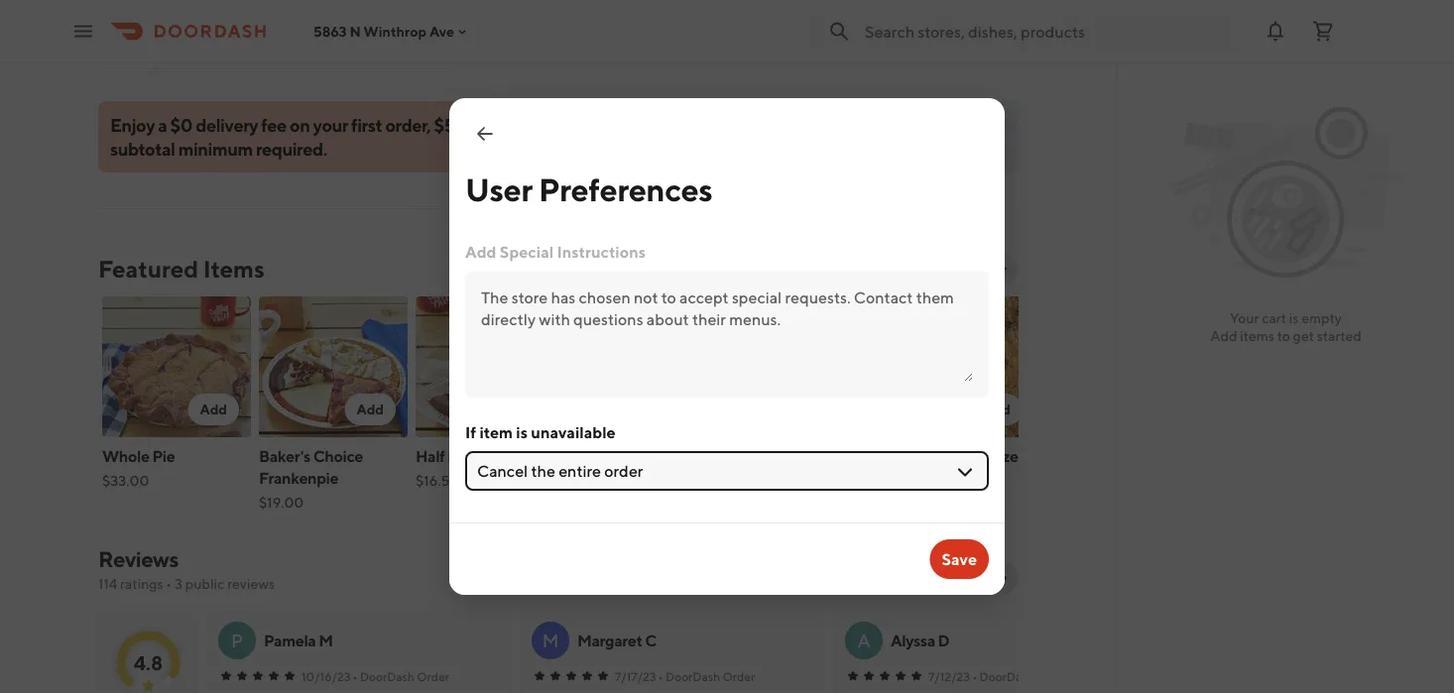 Task type: describe. For each thing, give the bounding box(es) containing it.
whole pie $33.00
[[102, 447, 175, 489]]

c
[[645, 631, 657, 650]]

• for m
[[658, 670, 663, 683]]

5.2
[[340, 46, 359, 62]]

add button for choice
[[345, 394, 396, 426]]

n
[[350, 23, 361, 39]]

5863
[[313, 23, 347, 39]]

fee inside enjoy a $0 delivery fee on your first order, $5 subtotal minimum required.
[[261, 114, 287, 135]]

ratings
[[120, 576, 163, 592]]

open menu image
[[71, 19, 95, 43]]

delivery fee
[[157, 11, 231, 27]]

notification bell image
[[1264, 19, 1288, 43]]

your
[[1230, 310, 1259, 326]]

save button
[[930, 540, 989, 579]]

featured items heading
[[98, 253, 265, 285]]

• doordash order for m
[[658, 670, 755, 683]]

Add Special Instructions text field
[[481, 287, 973, 382]]

pamela
[[264, 631, 316, 650]]

pie for family
[[757, 447, 780, 466]]

pot for pot pie family sized
[[729, 447, 754, 466]]

item
[[480, 423, 513, 442]]

0 vertical spatial fee
[[210, 11, 231, 27]]

empty
[[1302, 310, 1342, 326]]

reviews
[[227, 576, 275, 592]]

user preferences
[[465, 171, 713, 208]]

add for baker's choice frankenpie
[[357, 401, 384, 418]]

15
[[955, 23, 967, 37]]

add for whole pie
[[200, 401, 227, 418]]

sized inside pot pie family sized $42.00
[[831, 447, 870, 466]]

$0
[[170, 114, 193, 135]]

on
[[290, 114, 310, 135]]

$42.00 inside quiche family sized $42.00
[[886, 473, 933, 489]]

3
[[175, 576, 183, 592]]

• doordash review
[[972, 670, 1076, 683]]

$16.50
[[416, 473, 459, 489]]

choice
[[313, 447, 363, 466]]

featured
[[98, 254, 198, 283]]

5863 n winthrop ave
[[313, 23, 454, 39]]

doordash for p
[[360, 670, 415, 683]]

order for m
[[723, 670, 755, 683]]

add for quiche family sized
[[983, 401, 1011, 418]]

reviews 114 ratings • 3 public reviews
[[98, 547, 275, 592]]

a
[[158, 114, 167, 135]]

add special instructions
[[465, 243, 646, 261]]

0 items, open order cart image
[[1311, 19, 1335, 43]]

$33.00
[[102, 473, 149, 489]]

pie for $16.50
[[448, 447, 471, 466]]

40
[[856, 23, 872, 37]]

delivery time
[[324, 10, 405, 27]]

unavailable
[[531, 423, 616, 442]]

order,
[[385, 114, 431, 135]]

pot pie image
[[572, 297, 721, 437]]

your cart is empty add items to get started
[[1210, 310, 1362, 344]]

none radio containing pickup
[[914, 2, 1019, 42]]

special
[[500, 243, 554, 261]]

if item is unavailable
[[465, 423, 616, 442]]

40 min radio
[[825, 2, 926, 42]]

add inside your cart is empty add items to get started
[[1210, 328, 1238, 344]]

to
[[1277, 328, 1290, 344]]

public
[[185, 576, 225, 592]]

a
[[858, 630, 871, 651]]

frankenpie
[[259, 469, 338, 488]]

d
[[938, 631, 950, 650]]

alyssa d
[[891, 631, 950, 650]]

time
[[377, 10, 405, 27]]

• for p
[[353, 670, 358, 683]]

mi
[[362, 46, 378, 62]]

$42.00 inside pot pie family sized $42.00
[[729, 473, 777, 489]]

$19.00
[[259, 495, 304, 511]]

baker's
[[259, 447, 310, 466]]

min inside option
[[875, 23, 895, 37]]

sized inside quiche family sized $42.00
[[989, 447, 1028, 466]]

delivery for delivery time
[[324, 10, 374, 27]]

get
[[1293, 328, 1314, 344]]

first
[[351, 114, 382, 135]]

delivery inside enjoy a $0 delivery fee on your first order, $5 subtotal minimum required.
[[196, 114, 258, 135]]

• inside the reviews 114 ratings • 3 public reviews
[[166, 576, 172, 592]]

1 horizontal spatial m
[[542, 630, 559, 651]]

quiche
[[886, 447, 938, 466]]

min inside pickup 15 min
[[970, 23, 990, 37]]

expanded
[[165, 46, 230, 62]]

pot pie $12.00
[[572, 447, 623, 489]]

is for empty
[[1289, 310, 1299, 326]]

enjoy a $0 delivery fee on your first order, $5 subtotal minimum required.
[[110, 114, 455, 159]]

reviews
[[98, 547, 178, 572]]

5863 n winthrop ave button
[[313, 23, 470, 39]]

alyssa
[[891, 631, 935, 650]]

add inside the user preferences dialog
[[465, 243, 497, 261]]

next button of carousel image
[[995, 261, 1011, 277]]

order for p
[[417, 670, 449, 683]]



Task type: locate. For each thing, give the bounding box(es) containing it.
2 $42.00 from the left
[[886, 473, 933, 489]]

expanded range delivery • 5.2 mi
[[165, 46, 378, 62]]

0 vertical spatial is
[[1289, 310, 1299, 326]]

quiche family sized $42.00
[[886, 447, 1028, 489]]

1 doordash from the left
[[360, 670, 415, 683]]

started
[[1317, 328, 1362, 344]]

required.
[[256, 138, 327, 159]]

pot inside pot pie $12.00
[[572, 447, 597, 466]]

1 pot from the left
[[572, 447, 597, 466]]

min right 40
[[875, 23, 895, 37]]

back image
[[473, 122, 497, 146]]

0 horizontal spatial order
[[417, 670, 449, 683]]

• left '3' at bottom
[[166, 576, 172, 592]]

user preferences dialog
[[449, 98, 1005, 595]]

m up 10/16/23
[[319, 631, 333, 650]]

pot
[[572, 447, 597, 466], [729, 447, 754, 466]]

doordash
[[360, 670, 415, 683], [666, 670, 720, 683], [980, 670, 1034, 683]]

m
[[542, 630, 559, 651], [319, 631, 333, 650]]

your
[[313, 114, 348, 135]]

pie inside half pie $16.50
[[448, 447, 471, 466]]

pot for pot pie
[[572, 447, 597, 466]]

1 horizontal spatial is
[[1289, 310, 1299, 326]]

$5
[[434, 114, 455, 135]]

pickup 15 min
[[950, 6, 995, 37]]

2 doordash from the left
[[666, 670, 720, 683]]

•
[[331, 46, 337, 62], [166, 576, 172, 592], [353, 670, 358, 683], [658, 670, 663, 683], [972, 670, 977, 683]]

delivery
[[276, 46, 328, 62]]

margaret
[[577, 631, 642, 650]]

1 $42.00 from the left
[[729, 473, 777, 489]]

add button for family
[[972, 394, 1023, 426]]

family inside quiche family sized $42.00
[[940, 447, 987, 466]]

whole pie image
[[102, 297, 251, 437]]

0 horizontal spatial add button
[[188, 394, 239, 426]]

None radio
[[914, 2, 1019, 42]]

1 horizontal spatial fee
[[261, 114, 287, 135]]

m left margaret
[[542, 630, 559, 651]]

1 vertical spatial fee
[[261, 114, 287, 135]]

add button
[[188, 394, 239, 426], [345, 394, 396, 426], [972, 394, 1023, 426]]

7/12/23
[[929, 670, 970, 683]]

quiche family sized image
[[886, 297, 1035, 437]]

0 horizontal spatial doordash
[[360, 670, 415, 683]]

family
[[783, 447, 829, 466], [940, 447, 987, 466]]

2 min from the left
[[970, 23, 990, 37]]

$12.00
[[572, 473, 617, 489]]

1 min from the left
[[875, 23, 895, 37]]

1 order from the left
[[417, 670, 449, 683]]

1 vertical spatial is
[[516, 423, 528, 442]]

2 order from the left
[[723, 670, 755, 683]]

is right cart
[[1289, 310, 1299, 326]]

half pie image
[[416, 297, 564, 437]]

0 horizontal spatial $42.00
[[729, 473, 777, 489]]

sized right quiche
[[989, 447, 1028, 466]]

1 pie from the left
[[152, 447, 175, 466]]

doordash for a
[[980, 670, 1034, 683]]

2 pot from the left
[[729, 447, 754, 466]]

• doordash order
[[353, 670, 449, 683], [658, 670, 755, 683]]

3 pie from the left
[[600, 447, 623, 466]]

add button for pie
[[188, 394, 239, 426]]

subtotal
[[110, 138, 175, 159]]

• right 7/12/23
[[972, 670, 977, 683]]

114
[[98, 576, 117, 592]]

2 sized from the left
[[989, 447, 1028, 466]]

baker's choice frankenpie $19.00
[[259, 447, 363, 511]]

0 horizontal spatial family
[[783, 447, 829, 466]]

1 horizontal spatial doordash
[[666, 670, 720, 683]]

previous button of carousel image
[[955, 261, 971, 277]]

• doordash order for p
[[353, 670, 449, 683]]

ave
[[429, 23, 454, 39]]

pie inside pot pie family sized $42.00
[[757, 447, 780, 466]]

margaret c
[[577, 631, 657, 650]]

pie down pot pie family sized image
[[757, 447, 780, 466]]

delivery up minimum on the top
[[196, 114, 258, 135]]

order methods option group
[[825, 2, 1019, 42]]

1 sized from the left
[[831, 447, 870, 466]]

winthrop
[[364, 23, 427, 39]]

4.8
[[134, 651, 163, 675]]

2 family from the left
[[940, 447, 987, 466]]

1 horizontal spatial sized
[[989, 447, 1028, 466]]

half pie $16.50
[[416, 447, 471, 489]]

40 min
[[856, 23, 895, 37]]

previous image
[[955, 570, 971, 586]]

is inside your cart is empty add items to get started
[[1289, 310, 1299, 326]]

review
[[1037, 670, 1076, 683]]

pamela m
[[264, 631, 333, 650]]

pickup
[[950, 6, 995, 22]]

pot pie family sized $42.00
[[729, 447, 870, 489]]

pie inside pot pie $12.00
[[600, 447, 623, 466]]

pie up the $12.00
[[600, 447, 623, 466]]

1 horizontal spatial family
[[940, 447, 987, 466]]

is right item
[[516, 423, 528, 442]]

order
[[417, 670, 449, 683], [723, 670, 755, 683]]

1 • doordash order from the left
[[353, 670, 449, 683]]

delivery up 5.2
[[324, 10, 374, 27]]

pie for $12.00
[[600, 447, 623, 466]]

3 doordash from the left
[[980, 670, 1034, 683]]

fee
[[210, 11, 231, 27], [261, 114, 287, 135]]

2 add button from the left
[[345, 394, 396, 426]]

• left 5.2
[[331, 46, 337, 62]]

doordash left review
[[980, 670, 1034, 683]]

if
[[465, 423, 476, 442]]

0 horizontal spatial is
[[516, 423, 528, 442]]

0 horizontal spatial m
[[319, 631, 333, 650]]

• doordash order right 10/16/23
[[353, 670, 449, 683]]

doordash right "7/17/23"
[[666, 670, 720, 683]]

0 horizontal spatial min
[[875, 23, 895, 37]]

1 horizontal spatial pot
[[729, 447, 754, 466]]

family down pot pie family sized image
[[783, 447, 829, 466]]

enjoy
[[110, 114, 155, 135]]

is inside the user preferences dialog
[[516, 423, 528, 442]]

save
[[942, 550, 977, 569]]

• right 10/16/23
[[353, 670, 358, 683]]

p
[[231, 630, 243, 651]]

0 horizontal spatial fee
[[210, 11, 231, 27]]

family right quiche
[[940, 447, 987, 466]]

doordash for m
[[666, 670, 720, 683]]

expanded range delivery • 5.2 mi image
[[439, 47, 455, 62]]

3 add button from the left
[[972, 394, 1023, 426]]

7/17/23
[[615, 670, 656, 683]]

min
[[875, 23, 895, 37], [970, 23, 990, 37]]

1 family from the left
[[783, 447, 829, 466]]

1 horizontal spatial • doordash order
[[658, 670, 755, 683]]

min down 'pickup'
[[970, 23, 990, 37]]

$42.00
[[729, 473, 777, 489], [886, 473, 933, 489]]

add
[[465, 243, 497, 261], [1210, 328, 1238, 344], [200, 401, 227, 418], [357, 401, 384, 418], [983, 401, 1011, 418]]

• for a
[[972, 670, 977, 683]]

delivery for delivery fee
[[157, 11, 207, 27]]

1 horizontal spatial min
[[970, 23, 990, 37]]

delivery up expanded
[[157, 11, 207, 27]]

items
[[203, 254, 265, 283]]

fee up expanded
[[210, 11, 231, 27]]

pot pie family sized image
[[729, 297, 878, 437]]

0 horizontal spatial sized
[[831, 447, 870, 466]]

• doordash order right "7/17/23"
[[658, 670, 755, 683]]

user
[[465, 171, 532, 208]]

minimum
[[178, 138, 253, 159]]

baker's choice frankenpie image
[[259, 297, 408, 437]]

featured items
[[98, 254, 265, 283]]

reviews link
[[98, 547, 178, 572]]

family inside pot pie family sized $42.00
[[783, 447, 829, 466]]

pie down if
[[448, 447, 471, 466]]

• right "7/17/23"
[[658, 670, 663, 683]]

fee left the on
[[261, 114, 287, 135]]

items
[[1240, 328, 1275, 344]]

0 horizontal spatial • doordash order
[[353, 670, 449, 683]]

1 horizontal spatial order
[[723, 670, 755, 683]]

half
[[416, 447, 445, 466]]

instructions
[[557, 243, 646, 261]]

2 horizontal spatial doordash
[[980, 670, 1034, 683]]

0 horizontal spatial pot
[[572, 447, 597, 466]]

2 horizontal spatial add button
[[972, 394, 1023, 426]]

1 horizontal spatial add button
[[345, 394, 396, 426]]

pot inside pot pie family sized $42.00
[[729, 447, 754, 466]]

cart
[[1262, 310, 1287, 326]]

preferences
[[539, 171, 713, 208]]

is
[[1289, 310, 1299, 326], [516, 423, 528, 442]]

1 horizontal spatial $42.00
[[886, 473, 933, 489]]

pie right whole
[[152, 447, 175, 466]]

sized left quiche
[[831, 447, 870, 466]]

4 pie from the left
[[757, 447, 780, 466]]

range
[[232, 46, 273, 62]]

whole
[[102, 447, 149, 466]]

pie inside whole pie $33.00
[[152, 447, 175, 466]]

delivery
[[324, 10, 374, 27], [157, 11, 207, 27], [196, 114, 258, 135]]

2 • doordash order from the left
[[658, 670, 755, 683]]

doordash right 10/16/23
[[360, 670, 415, 683]]

pie for $33.00
[[152, 447, 175, 466]]

is for unavailable
[[516, 423, 528, 442]]

2 pie from the left
[[448, 447, 471, 466]]

next image
[[995, 570, 1011, 586]]

10/16/23
[[302, 670, 351, 683]]

1 add button from the left
[[188, 394, 239, 426]]



Task type: vqa. For each thing, say whether or not it's contained in the screenshot.
the Rainbow
no



